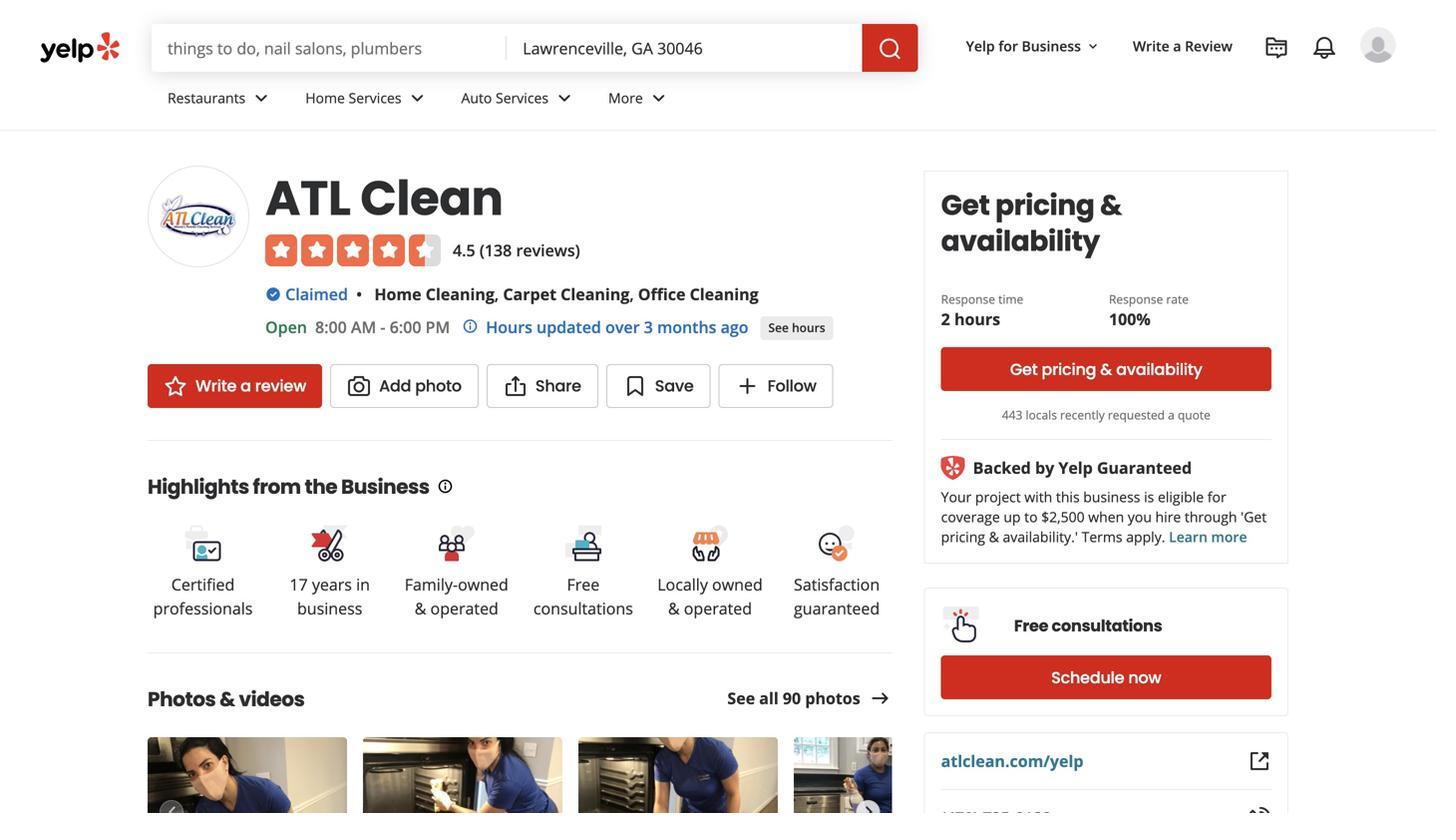 Task type: vqa. For each thing, say whether or not it's contained in the screenshot.
the leftmost 'Auto'
no



Task type: describe. For each thing, give the bounding box(es) containing it.
recently
[[1060, 407, 1105, 423]]

by
[[1035, 457, 1055, 478]]

locally owned & operated
[[658, 574, 763, 619]]

follow button
[[719, 364, 834, 408]]

share button
[[487, 364, 598, 408]]

none field things to do, nail salons, plumbers
[[152, 24, 507, 72]]

atl
[[265, 165, 351, 232]]

schedule
[[1052, 666, 1125, 689]]

90
[[783, 688, 801, 709]]

years_in_business image
[[310, 523, 350, 563]]

quote
[[1178, 407, 1211, 423]]

yelp inside button
[[966, 36, 995, 55]]

auto services link
[[445, 72, 593, 130]]

up
[[1004, 507, 1021, 526]]

review
[[1185, 36, 1233, 55]]

add photo
[[379, 375, 462, 397]]

owned for family-owned & operated
[[458, 574, 509, 595]]

$2,500
[[1042, 507, 1085, 526]]

address, neighborhood, city, state or zip text field
[[507, 24, 862, 72]]

updated
[[537, 316, 601, 338]]

more
[[609, 88, 643, 107]]

home services
[[305, 88, 402, 107]]

1 vertical spatial availability
[[1116, 358, 1203, 381]]

requested
[[1108, 407, 1165, 423]]

highlights
[[148, 473, 249, 501]]

16 info v2 image
[[462, 318, 478, 334]]

a for review
[[1173, 36, 1182, 55]]

guaranteed
[[794, 598, 880, 619]]

claimed
[[285, 283, 348, 305]]

business inside button
[[1022, 36, 1081, 55]]

2
[[941, 308, 950, 330]]

business categories element
[[152, 72, 1397, 130]]

4.5
[[453, 239, 476, 261]]

& inside family-owned & operated
[[415, 598, 426, 619]]

6:00
[[390, 316, 421, 338]]

operated for family-
[[430, 598, 499, 619]]

atlclean.com/yelp
[[941, 750, 1084, 772]]

get pricing & availability link
[[941, 347, 1272, 391]]

previous image
[[160, 800, 182, 813]]

3 photo of atl clean - lawrenceville, ga, us. image from the left
[[579, 737, 778, 813]]

more link
[[593, 72, 687, 130]]

0 horizontal spatial consultations
[[534, 598, 633, 619]]

schedule now
[[1052, 666, 1162, 689]]

1 vertical spatial pricing
[[1042, 358, 1097, 381]]

16 chevron down v2 image
[[1085, 39, 1101, 55]]

time
[[999, 291, 1024, 307]]

pm
[[426, 316, 450, 338]]

user actions element
[[950, 25, 1425, 148]]

3
[[644, 316, 653, 338]]

17
[[290, 574, 308, 595]]

4.5 star rating image
[[265, 234, 441, 266]]

availability.'
[[1003, 527, 1078, 546]]

family-
[[405, 574, 458, 595]]

satisfaction
[[794, 574, 880, 595]]

1 horizontal spatial free consultations
[[1014, 614, 1163, 637]]

1 vertical spatial get pricing & availability
[[1010, 358, 1203, 381]]

over
[[606, 316, 640, 338]]

guaranteed
[[1097, 457, 1192, 478]]

write a review
[[1133, 36, 1233, 55]]

24 add v2 image
[[736, 374, 760, 398]]

learn more link
[[1169, 527, 1247, 546]]

0 horizontal spatial free consultations
[[534, 574, 633, 619]]

2 , from the left
[[630, 283, 634, 305]]

is
[[1144, 487, 1155, 506]]

your project with this business is eligible for coverage up to $2,500 when you hire through 'get pricing & availability.' terms apply.
[[941, 487, 1267, 546]]

1 vertical spatial free
[[1014, 614, 1049, 637]]

response rate 100%
[[1109, 291, 1189, 330]]

learn
[[1169, 527, 1208, 546]]

24 camera v2 image
[[347, 374, 371, 398]]

learn more
[[1169, 527, 1247, 546]]

reviews)
[[516, 239, 580, 261]]

highlights from the business
[[148, 473, 430, 501]]

24 chevron down v2 image
[[553, 86, 577, 110]]

(138 reviews) link
[[480, 239, 580, 261]]

certified_professionals image
[[183, 523, 223, 563]]

schedule now button
[[941, 655, 1272, 699]]

hours updated over 3 months ago
[[486, 316, 749, 338]]

see hours link
[[761, 316, 834, 340]]

add photo link
[[330, 364, 479, 408]]

4.5 (138 reviews)
[[453, 239, 580, 261]]

open 8:00 am - 6:00 pm
[[265, 316, 450, 338]]

(138
[[480, 239, 512, 261]]

hours
[[486, 316, 533, 338]]

all
[[759, 688, 779, 709]]

this
[[1056, 487, 1080, 506]]

services for home services
[[349, 88, 402, 107]]

john s. image
[[1361, 27, 1397, 63]]

when
[[1089, 507, 1124, 526]]

backed by yelp guaranteed
[[973, 457, 1192, 478]]

0 vertical spatial get pricing & availability
[[941, 186, 1122, 261]]

see all 90 photos link
[[728, 687, 892, 710]]

100%
[[1109, 308, 1151, 330]]

follow
[[768, 375, 817, 397]]

443 locals recently requested a quote
[[1002, 407, 1211, 423]]

0 vertical spatial get
[[941, 186, 990, 225]]

write for write a review
[[196, 375, 237, 397]]

see for see all 90 photos
[[728, 688, 755, 709]]

apply.
[[1126, 527, 1166, 546]]

open
[[265, 316, 307, 338]]

2 vertical spatial a
[[1168, 407, 1175, 423]]

things to do, nail salons, plumbers text field
[[152, 24, 507, 72]]

professionals
[[153, 598, 253, 619]]

& inside your project with this business is eligible for coverage up to $2,500 when you hire through 'get pricing & availability.' terms apply.
[[989, 527, 999, 546]]

coverage
[[941, 507, 1000, 526]]

review
[[255, 375, 306, 397]]

photos
[[805, 688, 861, 709]]

home services link
[[290, 72, 445, 130]]

see all 90 photos
[[728, 688, 861, 709]]

videos
[[239, 685, 305, 713]]

photos
[[148, 685, 216, 713]]

write a review
[[196, 375, 306, 397]]

get inside get pricing & availability link
[[1010, 358, 1038, 381]]

owned for locally owned & operated
[[712, 574, 763, 595]]

eligible
[[1158, 487, 1204, 506]]

response for 100%
[[1109, 291, 1163, 307]]

write a review link
[[1125, 28, 1241, 64]]

services for auto services
[[496, 88, 549, 107]]

24 share v2 image
[[504, 374, 528, 398]]

none field address, neighborhood, city, state or zip
[[507, 24, 862, 72]]

a for review
[[241, 375, 251, 397]]



Task type: locate. For each thing, give the bounding box(es) containing it.
2 owned from the left
[[712, 574, 763, 595]]

1 horizontal spatial business
[[1084, 487, 1141, 506]]

cleaning up info alert
[[561, 283, 630, 305]]

0 horizontal spatial free
[[567, 574, 600, 595]]

business inside 17 years in business
[[297, 598, 362, 619]]

2 horizontal spatial photo of atl clean - lawrenceville, ga, us. image
[[579, 737, 778, 813]]

1 response from the left
[[941, 291, 996, 307]]

1 horizontal spatial free
[[1014, 614, 1049, 637]]

2 response from the left
[[1109, 291, 1163, 307]]

free consultations
[[534, 574, 633, 619], [1014, 614, 1163, 637]]

services inside "link"
[[349, 88, 402, 107]]

24 external link v2 image
[[1248, 749, 1272, 773]]

24 chevron down v2 image right restaurants
[[250, 86, 274, 110]]

more
[[1212, 527, 1247, 546]]

business right the
[[341, 473, 430, 501]]

satisfaction_guaranteed image
[[817, 523, 857, 563]]

clean
[[360, 165, 503, 232]]

operated for locally
[[684, 598, 752, 619]]

1 24 chevron down v2 image from the left
[[250, 86, 274, 110]]

see hours
[[769, 319, 826, 336]]

0 horizontal spatial write
[[196, 375, 237, 397]]

response up 2
[[941, 291, 996, 307]]

0 vertical spatial a
[[1173, 36, 1182, 55]]

None field
[[152, 24, 507, 72], [507, 24, 862, 72]]

,
[[495, 283, 499, 305], [630, 283, 634, 305]]

services down things to do, nail salons, plumbers field
[[349, 88, 402, 107]]

atl clean
[[265, 165, 503, 232]]

yelp right search icon
[[966, 36, 995, 55]]

with
[[1025, 487, 1053, 506]]

0 horizontal spatial response
[[941, 291, 996, 307]]

auto services
[[461, 88, 549, 107]]

0 horizontal spatial 24 chevron down v2 image
[[250, 86, 274, 110]]

see inside photos & videos element
[[728, 688, 755, 709]]

office
[[638, 283, 686, 305]]

for left 16 chevron down v2 image on the right
[[999, 36, 1018, 55]]

for inside your project with this business is eligible for coverage up to $2,500 when you hire through 'get pricing & availability.' terms apply.
[[1208, 487, 1227, 506]]

0 vertical spatial home
[[305, 88, 345, 107]]

atlclean.com/yelp link
[[941, 750, 1084, 772]]

1 vertical spatial yelp
[[1059, 457, 1093, 478]]

business left 16 chevron down v2 image on the right
[[1022, 36, 1081, 55]]

auto
[[461, 88, 492, 107]]

from
[[253, 473, 301, 501]]

photos & videos
[[148, 685, 305, 713]]

home up 6:00
[[374, 283, 422, 305]]

443
[[1002, 407, 1023, 423]]

free down availability.'
[[1014, 614, 1049, 637]]

write inside user actions element
[[1133, 36, 1170, 55]]

business inside your project with this business is eligible for coverage up to $2,500 when you hire through 'get pricing & availability.' terms apply.
[[1084, 487, 1141, 506]]

info icon image
[[438, 478, 454, 494], [438, 478, 454, 494]]

'get
[[1241, 507, 1267, 526]]

owned inside locally owned & operated
[[712, 574, 763, 595]]

cleaning up ago
[[690, 283, 759, 305]]

1 horizontal spatial owned
[[712, 574, 763, 595]]

0 horizontal spatial yelp
[[966, 36, 995, 55]]

1 , from the left
[[495, 283, 499, 305]]

see for see hours
[[769, 319, 789, 336]]

1 vertical spatial for
[[1208, 487, 1227, 506]]

2 services from the left
[[496, 88, 549, 107]]

certified
[[171, 574, 235, 595]]

the
[[305, 473, 337, 501]]

write a review link
[[148, 364, 322, 408]]

owned down locally_owned_operated icon
[[712, 574, 763, 595]]

24 chevron down v2 image inside more 'link'
[[647, 86, 671, 110]]

2 vertical spatial pricing
[[941, 527, 986, 546]]

1 horizontal spatial photo of atl clean - lawrenceville, ga, us. image
[[363, 737, 563, 813]]

24 chevron down v2 image right more
[[647, 86, 671, 110]]

see right ago
[[769, 319, 789, 336]]

owned
[[458, 574, 509, 595], [712, 574, 763, 595]]

see left the all
[[728, 688, 755, 709]]

1 cleaning from the left
[[426, 283, 495, 305]]

0 horizontal spatial home
[[305, 88, 345, 107]]

free consultations up schedule
[[1014, 614, 1163, 637]]

carpet
[[503, 283, 557, 305]]

photos & videos element
[[116, 652, 994, 813]]

2 operated from the left
[[684, 598, 752, 619]]

write
[[1133, 36, 1170, 55], [196, 375, 237, 397]]

1 horizontal spatial availability
[[1116, 358, 1203, 381]]

1 horizontal spatial consultations
[[1052, 614, 1163, 637]]

get pricing & availability up time
[[941, 186, 1122, 261]]

1 vertical spatial business
[[341, 473, 430, 501]]

locally_owned_operated image
[[690, 523, 730, 563]]

next image
[[858, 800, 880, 813]]

1 photo of atl clean - lawrenceville, ga, us. image from the left
[[148, 737, 347, 813]]

family_owned_operated image
[[437, 523, 477, 563]]

operated inside locally owned & operated
[[684, 598, 752, 619]]

search image
[[878, 37, 902, 61]]

24 chevron down v2 image for home services
[[406, 86, 429, 110]]

family-owned & operated
[[405, 574, 509, 619]]

2 photo of atl clean - lawrenceville, ga, us. image from the left
[[363, 737, 563, 813]]

services left 24 chevron down v2 icon
[[496, 88, 549, 107]]

1 horizontal spatial ,
[[630, 283, 634, 305]]

certified professionals
[[153, 574, 253, 619]]

2 horizontal spatial 24 chevron down v2 image
[[647, 86, 671, 110]]

& inside photos & videos element
[[220, 685, 235, 713]]

home cleaning link
[[374, 283, 495, 305]]

home inside "link"
[[305, 88, 345, 107]]

photo of atl clean - lawrenceville, ga, us. image
[[148, 737, 347, 813], [363, 737, 563, 813], [579, 737, 778, 813]]

1 horizontal spatial business
[[1022, 36, 1081, 55]]

17 years in business
[[290, 574, 370, 619]]

0 vertical spatial yelp
[[966, 36, 995, 55]]

restaurants
[[168, 88, 246, 107]]

None search field
[[152, 24, 918, 72]]

operated down family-
[[430, 598, 499, 619]]

1 owned from the left
[[458, 574, 509, 595]]

your
[[941, 487, 972, 506]]

0 horizontal spatial business
[[297, 598, 362, 619]]

0 horizontal spatial services
[[349, 88, 402, 107]]

write for write a review
[[1133, 36, 1170, 55]]

terms
[[1082, 527, 1123, 546]]

for inside button
[[999, 36, 1018, 55]]

0 vertical spatial write
[[1133, 36, 1170, 55]]

write right '24 star v2' 'icon'
[[196, 375, 237, 397]]

1 horizontal spatial response
[[1109, 291, 1163, 307]]

1 horizontal spatial hours
[[955, 308, 1001, 330]]

1 operated from the left
[[430, 598, 499, 619]]

consultations
[[534, 598, 633, 619], [1052, 614, 1163, 637]]

24 chevron down v2 image inside home services "link"
[[406, 86, 429, 110]]

0 vertical spatial business
[[1022, 36, 1081, 55]]

0 vertical spatial pricing
[[996, 186, 1095, 225]]

notifications image
[[1313, 36, 1337, 60]]

0 horizontal spatial availability
[[941, 221, 1100, 261]]

1 vertical spatial business
[[297, 598, 362, 619]]

availability up time
[[941, 221, 1100, 261]]

24 save outline v2 image
[[623, 374, 647, 398]]

pricing down coverage
[[941, 527, 986, 546]]

share
[[536, 375, 581, 397]]

1 vertical spatial a
[[241, 375, 251, 397]]

pricing up the recently
[[1042, 358, 1097, 381]]

response for 2
[[941, 291, 996, 307]]

operated inside family-owned & operated
[[430, 598, 499, 619]]

for
[[999, 36, 1018, 55], [1208, 487, 1227, 506]]

1 horizontal spatial for
[[1208, 487, 1227, 506]]

info alert
[[462, 315, 749, 339]]

backed
[[973, 457, 1031, 478]]

0 vertical spatial free
[[567, 574, 600, 595]]

hire
[[1156, 507, 1181, 526]]

0 horizontal spatial owned
[[458, 574, 509, 595]]

0 horizontal spatial photo of atl clean - lawrenceville, ga, us. image
[[148, 737, 347, 813]]

2 horizontal spatial cleaning
[[690, 283, 759, 305]]

get pricing & availability up 443 locals recently requested a quote
[[1010, 358, 1203, 381]]

0 vertical spatial for
[[999, 36, 1018, 55]]

1 horizontal spatial home
[[374, 283, 422, 305]]

1 vertical spatial get
[[1010, 358, 1038, 381]]

owned down family_owned_operated "icon"
[[458, 574, 509, 595]]

0 horizontal spatial business
[[341, 473, 430, 501]]

to
[[1025, 507, 1038, 526]]

24 phone v2 image
[[1248, 806, 1272, 813]]

response inside response time 2 hours
[[941, 291, 996, 307]]

1 horizontal spatial get
[[1010, 358, 1038, 381]]

1 none field from the left
[[152, 24, 507, 72]]

none field up home services
[[152, 24, 507, 72]]

2 none field from the left
[[507, 24, 862, 72]]

, left office
[[630, 283, 634, 305]]

response time 2 hours
[[941, 291, 1024, 330]]

carpet cleaning link
[[503, 283, 630, 305]]

24 star v2 image
[[164, 374, 188, 398]]

free
[[567, 574, 600, 595], [1014, 614, 1049, 637]]

availability
[[941, 221, 1100, 261], [1116, 358, 1203, 381]]

consultations down free_consultations icon
[[534, 598, 633, 619]]

owned inside family-owned & operated
[[458, 574, 509, 595]]

free_consultations image
[[564, 523, 603, 563]]

save
[[655, 375, 694, 397]]

business logo image
[[148, 166, 249, 267]]

, left carpet at the left top of page
[[495, 283, 499, 305]]

years
[[312, 574, 352, 595]]

free consultations down free_consultations icon
[[534, 574, 633, 619]]

1 horizontal spatial yelp
[[1059, 457, 1093, 478]]

home down things to do, nail salons, plumbers field
[[305, 88, 345, 107]]

24 arrow right v2 image
[[869, 687, 892, 710]]

0 horizontal spatial ,
[[495, 283, 499, 305]]

1 services from the left
[[349, 88, 402, 107]]

24 chevron down v2 image for more
[[647, 86, 671, 110]]

cleaning up 16 info v2 image at the left top of the page
[[426, 283, 495, 305]]

locals
[[1026, 407, 1057, 423]]

0 horizontal spatial cleaning
[[426, 283, 495, 305]]

now
[[1129, 666, 1162, 689]]

-
[[380, 316, 386, 338]]

ago
[[721, 316, 749, 338]]

pricing inside your project with this business is eligible for coverage up to $2,500 when you hire through 'get pricing & availability.' terms apply.
[[941, 527, 986, 546]]

pricing up time
[[996, 186, 1095, 225]]

1 horizontal spatial operated
[[684, 598, 752, 619]]

& inside get pricing & availability link
[[1101, 358, 1113, 381]]

0 vertical spatial availability
[[941, 221, 1100, 261]]

0 vertical spatial see
[[769, 319, 789, 336]]

satisfaction guaranteed
[[794, 574, 880, 619]]

1 vertical spatial see
[[728, 688, 755, 709]]

a
[[1173, 36, 1182, 55], [241, 375, 251, 397], [1168, 407, 1175, 423]]

locally
[[658, 574, 708, 595]]

free down free_consultations icon
[[567, 574, 600, 595]]

response
[[941, 291, 996, 307], [1109, 291, 1163, 307]]

rate
[[1167, 291, 1189, 307]]

consultations up schedule now button
[[1052, 614, 1163, 637]]

0 horizontal spatial get
[[941, 186, 990, 225]]

1 vertical spatial write
[[196, 375, 237, 397]]

photo
[[415, 375, 462, 397]]

2 24 chevron down v2 image from the left
[[406, 86, 429, 110]]

0 horizontal spatial see
[[728, 688, 755, 709]]

&
[[1100, 186, 1122, 225], [1101, 358, 1113, 381], [989, 527, 999, 546], [415, 598, 426, 619], [668, 598, 680, 619], [220, 685, 235, 713]]

1 horizontal spatial 24 chevron down v2 image
[[406, 86, 429, 110]]

0 horizontal spatial operated
[[430, 598, 499, 619]]

hours inside response time 2 hours
[[955, 308, 1001, 330]]

you
[[1128, 507, 1152, 526]]

home for home cleaning , carpet cleaning , office cleaning
[[374, 283, 422, 305]]

24 chevron down v2 image inside 'restaurants' link
[[250, 86, 274, 110]]

24 chevron down v2 image
[[250, 86, 274, 110], [406, 86, 429, 110], [647, 86, 671, 110]]

1 horizontal spatial services
[[496, 88, 549, 107]]

8:00
[[315, 316, 347, 338]]

24 chevron down v2 image left auto
[[406, 86, 429, 110]]

for up through
[[1208, 487, 1227, 506]]

yelp up "this"
[[1059, 457, 1093, 478]]

response inside response rate 100%
[[1109, 291, 1163, 307]]

0 horizontal spatial hours
[[792, 319, 826, 336]]

hours right 2
[[955, 308, 1001, 330]]

none field up more
[[507, 24, 862, 72]]

operated down "locally"
[[684, 598, 752, 619]]

yelp for business button
[[958, 28, 1109, 64]]

business down years
[[297, 598, 362, 619]]

3 cleaning from the left
[[690, 283, 759, 305]]

1 vertical spatial home
[[374, 283, 422, 305]]

hours up follow
[[792, 319, 826, 336]]

& inside locally owned & operated
[[668, 598, 680, 619]]

projects image
[[1265, 36, 1289, 60]]

home for home services
[[305, 88, 345, 107]]

availability up requested
[[1116, 358, 1203, 381]]

through
[[1185, 507, 1237, 526]]

yelp for business
[[966, 36, 1081, 55]]

business up when
[[1084, 487, 1141, 506]]

1 horizontal spatial cleaning
[[561, 283, 630, 305]]

response up '100%'
[[1109, 291, 1163, 307]]

operated
[[430, 598, 499, 619], [684, 598, 752, 619]]

home
[[305, 88, 345, 107], [374, 283, 422, 305]]

1 horizontal spatial see
[[769, 319, 789, 336]]

16 claim filled v2 image
[[265, 286, 281, 302]]

1 horizontal spatial write
[[1133, 36, 1170, 55]]

save button
[[606, 364, 711, 408]]

2 cleaning from the left
[[561, 283, 630, 305]]

home cleaning , carpet cleaning , office cleaning
[[374, 283, 759, 305]]

write left review
[[1133, 36, 1170, 55]]

0 horizontal spatial for
[[999, 36, 1018, 55]]

3 24 chevron down v2 image from the left
[[647, 86, 671, 110]]

business
[[1022, 36, 1081, 55], [341, 473, 430, 501]]

0 vertical spatial business
[[1084, 487, 1141, 506]]

free inside free consultations
[[567, 574, 600, 595]]

restaurants link
[[152, 72, 290, 130]]

24 chevron down v2 image for restaurants
[[250, 86, 274, 110]]



